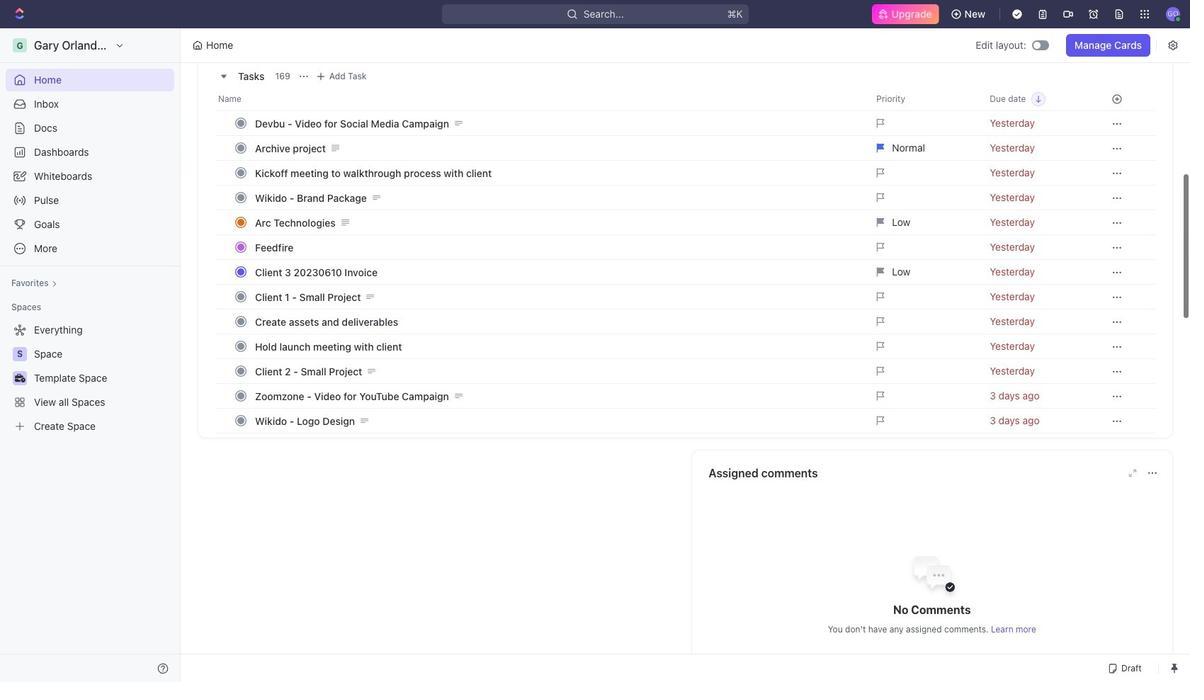 Task type: vqa. For each thing, say whether or not it's contained in the screenshot.
the bottommost View
no



Task type: locate. For each thing, give the bounding box(es) containing it.
tree
[[6, 319, 174, 438]]

gary orlando's workspace, , element
[[13, 38, 27, 52]]

space, , element
[[13, 347, 27, 361]]

tree inside sidebar navigation
[[6, 319, 174, 438]]



Task type: describe. For each thing, give the bounding box(es) containing it.
business time image
[[15, 374, 25, 383]]

sidebar navigation
[[0, 28, 184, 683]]



